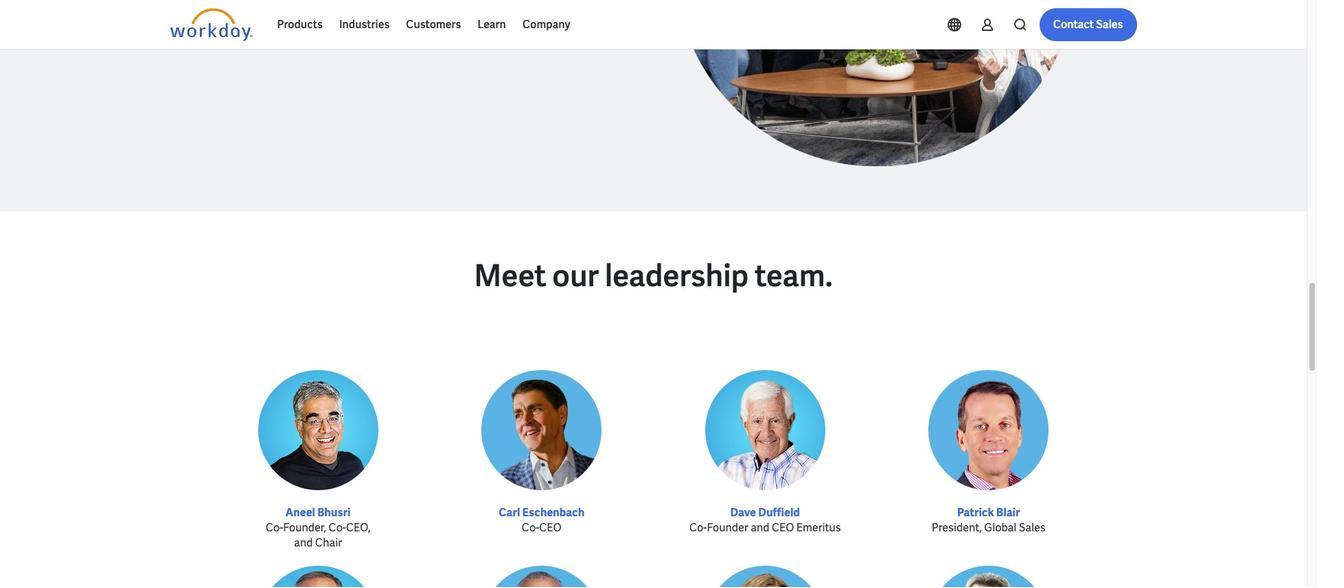Task type: locate. For each thing, give the bounding box(es) containing it.
sales right contact
[[1096, 17, 1123, 32]]

ceo,
[[346, 521, 371, 535]]

ceo down duffield
[[772, 521, 794, 535]]

2 horizontal spatial co-
[[690, 521, 707, 535]]

carl
[[499, 506, 520, 520]]

products
[[277, 17, 323, 32]]

founder, co-
[[283, 521, 346, 535]]

headshot emma chalwin image
[[705, 566, 825, 587]]

1 ceo from the left
[[539, 521, 562, 535]]

dave duffield link
[[731, 506, 800, 520]]

carl eschenbach co-ceo
[[499, 506, 585, 535]]

and down dave duffield link
[[751, 521, 770, 535]]

aneel bhusri co-founder, co-ceo, and chair
[[266, 506, 371, 550]]

0 vertical spatial and
[[751, 521, 770, 535]]

sales inside patrick blair president, global sales
[[1019, 521, 1046, 535]]

contact sales
[[1054, 17, 1123, 32]]

learn
[[478, 17, 506, 32]]

contact sales link
[[1040, 8, 1137, 41]]

bhusri
[[318, 506, 351, 520]]

2 ceo from the left
[[772, 521, 794, 535]]

and down "founder, co-"
[[294, 536, 313, 550]]

0 horizontal spatial ceo
[[539, 521, 562, 535]]

1 co- from the left
[[266, 521, 283, 535]]

sales down blair
[[1019, 521, 1046, 535]]

0 vertical spatial sales
[[1096, 17, 1123, 32]]

co- for founder
[[690, 521, 707, 535]]

headshot patrick image
[[929, 370, 1049, 491]]

ceo
[[539, 521, 562, 535], [772, 521, 794, 535]]

1 horizontal spatial co-
[[522, 521, 539, 535]]

sales
[[1096, 17, 1123, 32], [1019, 521, 1046, 535]]

0 horizontal spatial and
[[294, 536, 313, 550]]

ceo inside carl eschenbach co-ceo
[[539, 521, 562, 535]]

1 vertical spatial and
[[294, 536, 313, 550]]

co- inside dave duffield co-founder and ceo emeritus
[[690, 521, 707, 535]]

ceo down eschenbach
[[539, 521, 562, 535]]

co-
[[266, 521, 283, 535], [522, 521, 539, 535], [690, 521, 707, 535]]

patrick blair link
[[958, 506, 1020, 520]]

3 co- from the left
[[690, 521, 707, 535]]

meet
[[474, 256, 546, 296]]

headshot sayan chakraborty image
[[482, 566, 602, 587]]

chair
[[315, 536, 342, 550]]

0 horizontal spatial co-
[[266, 521, 283, 535]]

1 horizontal spatial ceo
[[772, 521, 794, 535]]

co- for ceo
[[522, 521, 539, 535]]

customers
[[406, 17, 461, 32]]

1 vertical spatial sales
[[1019, 521, 1046, 535]]

headshot dave duffield image
[[705, 370, 825, 491]]

co- inside carl eschenbach co-ceo
[[522, 521, 539, 535]]

co- inside the aneel bhusri co-founder, co-ceo, and chair
[[266, 521, 283, 535]]

president,
[[932, 521, 982, 535]]

2 co- from the left
[[522, 521, 539, 535]]

go to the homepage image
[[170, 8, 252, 41]]

0 horizontal spatial sales
[[1019, 521, 1046, 535]]

headshot carl eschenbach image
[[482, 370, 602, 491]]

and inside the aneel bhusri co-founder, co-ceo, and chair
[[294, 536, 313, 550]]

and
[[751, 521, 770, 535], [294, 536, 313, 550]]

1 horizontal spatial and
[[751, 521, 770, 535]]

leadership
[[605, 256, 749, 296]]

workday employees. image
[[675, 0, 1079, 166]]

aneel bhusri link
[[286, 506, 351, 520]]



Task type: vqa. For each thing, say whether or not it's contained in the screenshot.
On
no



Task type: describe. For each thing, give the bounding box(es) containing it.
co- for founder, co-
[[266, 521, 283, 535]]

headshot aneel bhusri image
[[258, 370, 378, 491]]

and inside dave duffield co-founder and ceo emeritus
[[751, 521, 770, 535]]

patrick blair president, global sales
[[932, 506, 1046, 535]]

industries
[[339, 17, 390, 32]]

industries button
[[331, 8, 398, 41]]

emeritus
[[797, 521, 841, 535]]

founder
[[707, 521, 749, 535]]

carl eschenbach link
[[499, 506, 585, 520]]

dave
[[731, 506, 756, 520]]

meet our leadership team.
[[474, 256, 833, 296]]

headshot jim bozzini image
[[258, 566, 378, 587]]

aneel
[[286, 506, 315, 520]]

ceo inside dave duffield co-founder and ceo emeritus
[[772, 521, 794, 535]]

contact
[[1054, 17, 1094, 32]]

company
[[523, 17, 570, 32]]

global
[[985, 521, 1017, 535]]

company button
[[514, 8, 579, 41]]

products button
[[269, 8, 331, 41]]

patrick
[[958, 506, 994, 520]]

headshot of jeff gelfuso image
[[929, 566, 1049, 587]]

team.
[[755, 256, 833, 296]]

1 horizontal spatial sales
[[1096, 17, 1123, 32]]

eschenbach
[[522, 506, 585, 520]]

dave duffield co-founder and ceo emeritus
[[690, 506, 841, 535]]

blair
[[997, 506, 1020, 520]]

learn button
[[469, 8, 514, 41]]

customers button
[[398, 8, 469, 41]]

duffield
[[759, 506, 800, 520]]

our
[[552, 256, 599, 296]]



